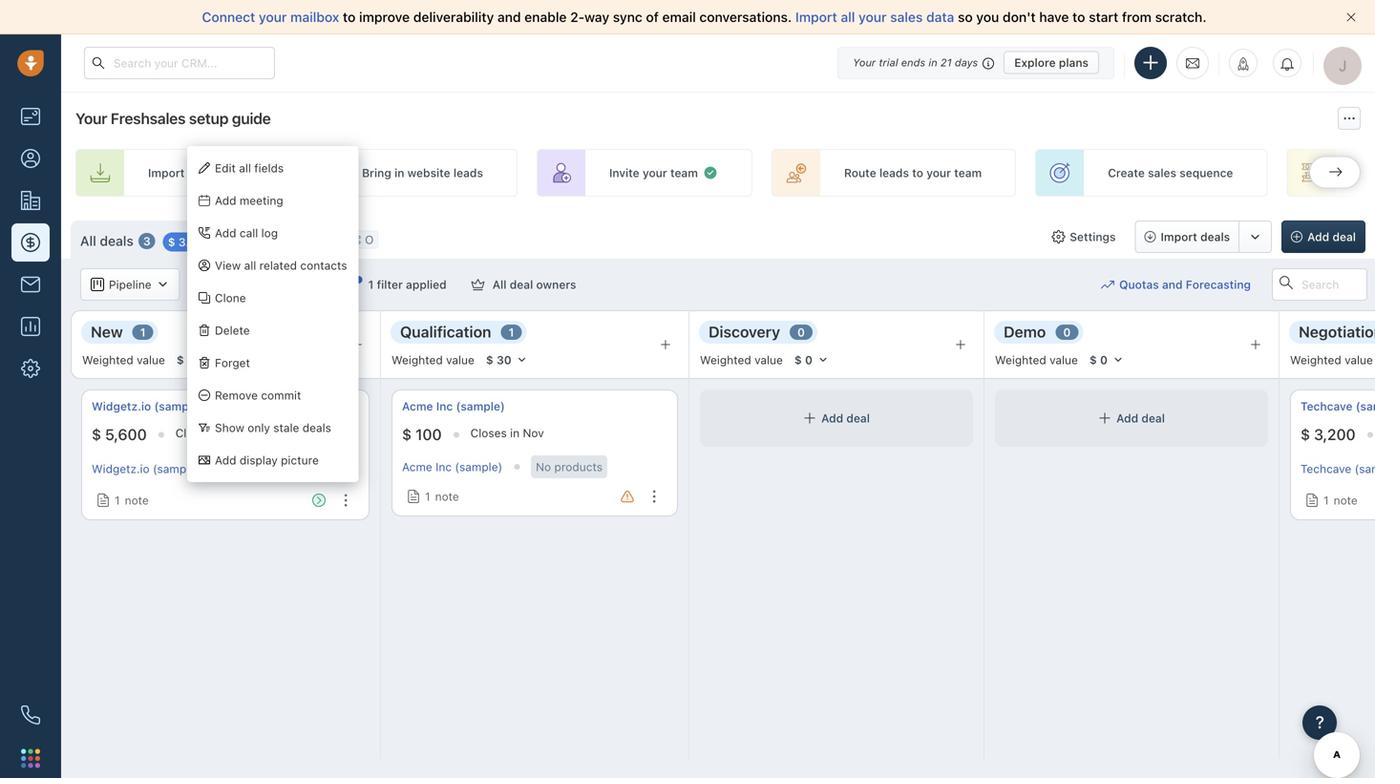 Task type: vqa. For each thing, say whether or not it's contained in the screenshot.
1st 'your' from left
no



Task type: locate. For each thing, give the bounding box(es) containing it.
closes left nov on the left of page
[[471, 426, 507, 440]]

all
[[841, 9, 855, 25], [239, 161, 251, 175], [244, 259, 256, 272]]

widgetz.io (sample) link down '5,600' on the left of page
[[92, 462, 200, 476]]

value inside dropdown button
[[1345, 353, 1373, 367]]

weighted value down negotiation
[[1290, 353, 1373, 367]]

widgetz.io (sample) down '5,600' on the left of page
[[92, 462, 200, 476]]

jan
[[228, 426, 247, 440]]

1 up the $ 30 button
[[509, 326, 514, 339]]

0 vertical spatial contacts
[[188, 166, 236, 179]]

crm
[[234, 460, 259, 474]]

import deals group
[[1135, 221, 1272, 253]]

menu
[[187, 146, 359, 482]]

container_wx8msf4aqz5i3rn1 image
[[703, 165, 718, 181], [1052, 230, 1065, 244], [91, 278, 104, 291], [156, 278, 170, 291], [472, 278, 485, 291], [803, 412, 817, 425], [407, 490, 420, 503]]

weighted down discovery
[[700, 353, 751, 367]]

$ 3.71k button
[[157, 230, 235, 252]]

to right mailbox
[[343, 9, 356, 25]]

closes for $ 5,600
[[175, 426, 212, 440]]

1 acme inc (sample) from the top
[[402, 400, 505, 413]]

0 vertical spatial techcave
[[1301, 400, 1353, 413]]

2 weighted value from the left
[[392, 353, 475, 367]]

import all your sales data link
[[796, 9, 958, 25]]

techcave down $ 3,200
[[1301, 462, 1352, 476]]

2 weighted from the left
[[392, 353, 443, 367]]

show
[[215, 421, 244, 435]]

note down '5,600' on the left of page
[[125, 494, 149, 507]]

0 horizontal spatial import
[[148, 166, 185, 179]]

2 horizontal spatial deals
[[1201, 230, 1230, 244]]

weighted value button
[[1289, 344, 1375, 372]]

2 acme inc (sample) from the top
[[402, 460, 503, 474]]

0 vertical spatial all
[[80, 233, 96, 249]]

forget
[[215, 356, 250, 370]]

weighted inside weighted value dropdown button
[[1290, 353, 1342, 367]]

1 vertical spatial techcave (sam link
[[1301, 462, 1375, 476]]

freshsales
[[111, 109, 185, 128]]

deals left 3
[[100, 233, 134, 249]]

acme up $ 100
[[402, 400, 433, 413]]

connect your mailbox link
[[202, 9, 343, 25]]

deal
[[1333, 230, 1356, 244], [510, 278, 533, 291], [847, 412, 870, 425], [1142, 412, 1165, 425]]

widgetz.io down $ 5,600
[[92, 462, 150, 476]]

deals for all
[[100, 233, 134, 249]]

improve
[[359, 9, 410, 25]]

1 weighted value from the left
[[82, 353, 165, 367]]

import contacts link
[[75, 149, 270, 197]]

1 horizontal spatial contacts
[[300, 259, 347, 272]]

1 value from the left
[[137, 353, 165, 367]]

sales right create
[[1148, 166, 1177, 179]]

1 vertical spatial contacts
[[300, 259, 347, 272]]

2 acme from the top
[[402, 460, 432, 474]]

1 widgetz.io (sample) from the top
[[92, 400, 203, 413]]

container_wx8msf4aqz5i3rn1 image
[[347, 278, 361, 291], [1101, 278, 1115, 291], [1098, 412, 1112, 425], [96, 494, 110, 507], [1306, 494, 1319, 507]]

$ 3.71k
[[168, 235, 209, 249]]

and
[[498, 9, 521, 25], [1162, 278, 1183, 291]]

0 vertical spatial import
[[796, 9, 837, 25]]

have
[[1039, 9, 1069, 25]]

0 horizontal spatial contacts
[[188, 166, 236, 179]]

all for deals
[[80, 233, 96, 249]]

call
[[240, 226, 258, 240]]

1 note down '5,600' on the left of page
[[115, 494, 149, 507]]

monthly
[[326, 460, 369, 474]]

weighted value
[[82, 353, 165, 367], [392, 353, 475, 367], [700, 353, 783, 367], [995, 353, 1078, 367], [1290, 353, 1373, 367]]

acme inc (sample) down 100
[[402, 460, 503, 474]]

1 $ 0 from the left
[[795, 353, 813, 367]]

deals
[[1201, 230, 1230, 244], [100, 233, 134, 249], [303, 421, 331, 435]]

weighted value down new
[[82, 353, 165, 367]]

1 vertical spatial acme
[[402, 460, 432, 474]]

1 note down "3,200"
[[1324, 494, 1358, 507]]

Search your CRM... text field
[[84, 47, 275, 79]]

deals right stale
[[303, 421, 331, 435]]

leads right website
[[454, 166, 483, 179]]

all for related
[[244, 259, 256, 272]]

weighted value down discovery
[[700, 353, 783, 367]]

techcave (sam link down "3,200"
[[1301, 462, 1375, 476]]

1 vertical spatial import
[[148, 166, 185, 179]]

techcave (sam down "3,200"
[[1301, 462, 1375, 476]]

0 vertical spatial sales
[[890, 9, 923, 25]]

all up your trial ends in 21 days
[[841, 9, 855, 25]]

setup
[[189, 109, 228, 128]]

0 horizontal spatial your
[[75, 109, 107, 128]]

route leads to your team link
[[772, 149, 1016, 197]]

way
[[585, 9, 610, 25]]

0 vertical spatial techcave (sam link
[[1301, 398, 1375, 415]]

2 techcave from the top
[[1301, 462, 1352, 476]]

techcave (sam up "3,200"
[[1301, 400, 1375, 413]]

0 vertical spatial techcave (sam
[[1301, 400, 1375, 413]]

team
[[670, 166, 698, 179], [954, 166, 982, 179]]

techcave (sam
[[1301, 400, 1375, 413], [1301, 462, 1375, 476]]

3 value from the left
[[755, 353, 783, 367]]

deals inside "button"
[[1201, 230, 1230, 244]]

new
[[91, 323, 123, 341]]

1 widgetz.io from the top
[[92, 400, 151, 413]]

leads right route
[[880, 166, 909, 179]]

1 horizontal spatial leads
[[880, 166, 909, 179]]

1 weighted from the left
[[82, 353, 133, 367]]

invite your team link
[[537, 149, 753, 197]]

weighted down new
[[82, 353, 133, 367]]

1 vertical spatial techcave
[[1301, 462, 1352, 476]]

1 vertical spatial your
[[75, 109, 107, 128]]

0 vertical spatial all
[[841, 9, 855, 25]]

weighted value for discovery
[[700, 353, 783, 367]]

1 closes from the left
[[175, 426, 212, 440]]

inc down 100
[[436, 460, 452, 474]]

0 horizontal spatial all
[[80, 233, 96, 249]]

0 vertical spatial widgetz.io (sample) link
[[92, 398, 203, 415]]

0 horizontal spatial leads
[[454, 166, 483, 179]]

note down 100
[[435, 490, 459, 503]]

acme inc (sample) link
[[402, 398, 505, 415], [402, 460, 503, 474]]

techcave (sam link
[[1301, 398, 1375, 415], [1301, 462, 1375, 476]]

2 $ 0 button from the left
[[1081, 350, 1133, 371]]

applied
[[406, 278, 447, 291]]

to left start
[[1073, 9, 1086, 25]]

$ 1.12k
[[177, 353, 217, 367]]

2 horizontal spatial add deal
[[1308, 230, 1356, 244]]

add deal for demo
[[1117, 412, 1165, 425]]

2 horizontal spatial import
[[1161, 230, 1198, 244]]

weighted value down demo
[[995, 353, 1078, 367]]

acme down $ 100
[[402, 460, 432, 474]]

all left 3
[[80, 233, 96, 249]]

0 horizontal spatial add deal
[[821, 412, 870, 425]]

weighted value down qualification
[[392, 353, 475, 367]]

1 horizontal spatial and
[[1162, 278, 1183, 291]]

sequence
[[1180, 166, 1233, 179]]

import up 'quotas and forecasting'
[[1161, 230, 1198, 244]]

2 $ 0 from the left
[[1090, 353, 1108, 367]]

0 vertical spatial acme inc (sample)
[[402, 400, 505, 413]]

1 vertical spatial (sam
[[1355, 462, 1375, 476]]

import inside "button"
[[1161, 230, 1198, 244]]

note for $ 5,600
[[125, 494, 149, 507]]

your trial ends in 21 days
[[853, 56, 978, 69]]

1 horizontal spatial your
[[853, 56, 876, 69]]

3.71k
[[178, 235, 209, 249]]

0 horizontal spatial team
[[670, 166, 698, 179]]

0 vertical spatial and
[[498, 9, 521, 25]]

1 horizontal spatial all
[[493, 278, 507, 291]]

in left jan at the bottom left of the page
[[215, 426, 225, 440]]

phone image
[[21, 706, 40, 725]]

3
[[143, 235, 151, 248]]

1 horizontal spatial team
[[954, 166, 982, 179]]

value for new
[[137, 353, 165, 367]]

4 weighted from the left
[[995, 353, 1047, 367]]

1 horizontal spatial $ 0
[[1090, 353, 1108, 367]]

route
[[844, 166, 877, 179]]

2 techcave (sam from the top
[[1301, 462, 1375, 476]]

5,600
[[105, 426, 147, 444]]

all left owners
[[493, 278, 507, 291]]

contacts
[[188, 166, 236, 179], [300, 259, 347, 272]]

acme inc (sample) up 100
[[402, 400, 505, 413]]

note down "3,200"
[[1334, 494, 1358, 507]]

your for your trial ends in 21 days
[[853, 56, 876, 69]]

1 inside button
[[368, 278, 374, 291]]

discovery
[[709, 323, 780, 341]]

1 horizontal spatial deals
[[303, 421, 331, 435]]

widgetz.io (sample) link up '5,600' on the left of page
[[92, 398, 203, 415]]

0 vertical spatial widgetz.io (sample)
[[92, 400, 203, 413]]

in left nov on the left of page
[[510, 426, 520, 440]]

weighted down qualification
[[392, 353, 443, 367]]

import down your freshsales setup guide
[[148, 166, 185, 179]]

(sample)
[[154, 400, 203, 413], [456, 400, 505, 413], [455, 460, 503, 474], [373, 460, 420, 474], [153, 462, 200, 476]]

sales left data
[[890, 9, 923, 25]]

0 horizontal spatial 1 note
[[115, 494, 149, 507]]

$ 0 for demo
[[1090, 353, 1108, 367]]

and left enable
[[498, 9, 521, 25]]

1 vertical spatial all
[[239, 161, 251, 175]]

(sam down weighted value dropdown button at right
[[1356, 400, 1375, 413]]

5 value from the left
[[1345, 353, 1373, 367]]

0 horizontal spatial and
[[498, 9, 521, 25]]

5 weighted value from the left
[[1290, 353, 1373, 367]]

2 inc from the top
[[436, 460, 452, 474]]

4 value from the left
[[1050, 353, 1078, 367]]

quotas and forecasting link
[[1101, 268, 1270, 301]]

0 vertical spatial acme
[[402, 400, 433, 413]]

deals up forecasting
[[1201, 230, 1230, 244]]

weighted down demo
[[995, 353, 1047, 367]]

your right invite
[[643, 166, 667, 179]]

1 vertical spatial and
[[1162, 278, 1183, 291]]

1 horizontal spatial sales
[[1148, 166, 1177, 179]]

acme inc (sample) link down 100
[[402, 460, 503, 474]]

0 vertical spatial widgetz.io
[[92, 400, 151, 413]]

all inside button
[[493, 278, 507, 291]]

remove commit
[[215, 389, 301, 402]]

pipeline button
[[80, 268, 180, 301]]

0 horizontal spatial note
[[125, 494, 149, 507]]

weighted value for new
[[82, 353, 165, 367]]

menu containing edit all fields
[[187, 146, 359, 482]]

21
[[941, 56, 952, 69]]

widgetz.io up $ 5,600
[[92, 400, 151, 413]]

$ inside $ 1.12k button
[[177, 353, 184, 367]]

1 vertical spatial all
[[493, 278, 507, 291]]

in
[[929, 56, 938, 69], [395, 166, 404, 179], [215, 426, 225, 440], [510, 426, 520, 440]]

widgetz.io (sample) link
[[92, 398, 203, 415], [92, 462, 200, 476]]

1 horizontal spatial to
[[912, 166, 924, 179]]

value for discovery
[[755, 353, 783, 367]]

acme inc (sample) link up 100
[[402, 398, 505, 415]]

(sam inside techcave (sam link
[[1356, 400, 1375, 413]]

sales
[[890, 9, 923, 25], [1148, 166, 1177, 179]]

5 weighted from the left
[[1290, 353, 1342, 367]]

1 $ 0 button from the left
[[786, 350, 838, 371]]

contacts up add meeting
[[188, 166, 236, 179]]

1 note
[[425, 490, 459, 503], [115, 494, 149, 507], [1324, 494, 1358, 507]]

1.12k
[[187, 353, 217, 367]]

weighted value for qualification
[[392, 353, 475, 367]]

0 vertical spatial acme inc (sample) link
[[402, 398, 505, 415]]

$ 30 button
[[477, 350, 537, 371]]

1 vertical spatial techcave (sam
[[1301, 462, 1375, 476]]

0 horizontal spatial deals
[[100, 233, 134, 249]]

your left freshsales
[[75, 109, 107, 128]]

1 vertical spatial widgetz.io (sample)
[[92, 462, 200, 476]]

weighted down negotiation
[[1290, 353, 1342, 367]]

o
[[365, 233, 374, 246]]

1 horizontal spatial import
[[796, 9, 837, 25]]

1 vertical spatial widgetz.io (sample) link
[[92, 462, 200, 476]]

bring in website leads link
[[290, 149, 518, 197]]

widgetz.io (sample) up '5,600' on the left of page
[[92, 400, 203, 413]]

0 horizontal spatial $ 0
[[795, 353, 813, 367]]

1 vertical spatial widgetz.io
[[92, 462, 150, 476]]

1 vertical spatial acme inc (sample) link
[[402, 460, 503, 474]]

widgetz.io (sample)
[[92, 400, 203, 413], [92, 462, 200, 476]]

to right route
[[912, 166, 924, 179]]

2 acme inc (sample) link from the top
[[402, 460, 503, 474]]

(sam down "3,200"
[[1355, 462, 1375, 476]]

1 note down 100
[[425, 490, 459, 503]]

import contacts
[[148, 166, 236, 179]]

3 weighted from the left
[[700, 353, 751, 367]]

nov
[[523, 426, 544, 440]]

1 vertical spatial acme inc (sample)
[[402, 460, 503, 474]]

1 vertical spatial sales
[[1148, 166, 1177, 179]]

4 weighted value from the left
[[995, 353, 1078, 367]]

2 value from the left
[[446, 353, 475, 367]]

your up trial
[[859, 9, 887, 25]]

all right view
[[244, 259, 256, 272]]

1 horizontal spatial add deal
[[1117, 412, 1165, 425]]

inc up 100
[[436, 400, 453, 413]]

0 vertical spatial (sam
[[1356, 400, 1375, 413]]

techcave up $ 3,200
[[1301, 400, 1353, 413]]

⌘ o
[[351, 233, 374, 246]]

in right bring
[[395, 166, 404, 179]]

techcave
[[1301, 400, 1353, 413], [1301, 462, 1352, 476]]

all deal owners
[[493, 278, 576, 291]]

0
[[798, 326, 805, 339], [1063, 326, 1071, 339], [805, 353, 813, 367], [1100, 353, 1108, 367]]

filter
[[377, 278, 403, 291]]

create sales sequence link
[[1036, 149, 1268, 197]]

all right edit
[[239, 161, 251, 175]]

$
[[168, 235, 175, 249], [177, 353, 184, 367], [486, 353, 494, 367], [795, 353, 802, 367], [1090, 353, 1097, 367], [92, 426, 101, 444], [402, 426, 412, 444], [1301, 426, 1310, 444]]

import inside "link"
[[148, 166, 185, 179]]

1 horizontal spatial closes
[[471, 426, 507, 440]]

weighted for discovery
[[700, 353, 751, 367]]

contacts down more...
[[300, 259, 347, 272]]

$ 0 button
[[786, 350, 838, 371], [1081, 350, 1133, 371]]

1
[[368, 278, 374, 291], [140, 326, 146, 339], [509, 326, 514, 339], [425, 490, 430, 503], [115, 494, 120, 507], [1324, 494, 1329, 507]]

0 horizontal spatial $ 0 button
[[786, 350, 838, 371]]

negotiation
[[1299, 323, 1375, 341]]

1 horizontal spatial 1 note
[[425, 490, 459, 503]]

closes left show at the left bottom
[[175, 426, 212, 440]]

1 left filter
[[368, 278, 374, 291]]

deliverability
[[413, 9, 494, 25]]

0 horizontal spatial to
[[343, 9, 356, 25]]

closes
[[175, 426, 212, 440], [471, 426, 507, 440]]

and right quotas
[[1162, 278, 1183, 291]]

0 vertical spatial your
[[853, 56, 876, 69]]

1 horizontal spatial note
[[435, 490, 459, 503]]

3 weighted value from the left
[[700, 353, 783, 367]]

import right conversations.
[[796, 9, 837, 25]]

connect your mailbox to improve deliverability and enable 2-way sync of email conversations. import all your sales data so you don't have to start from scratch.
[[202, 9, 1207, 25]]

$ 100
[[402, 426, 442, 444]]

don't
[[1003, 9, 1036, 25]]

1 vertical spatial inc
[[436, 460, 452, 474]]

your for your freshsales setup guide
[[75, 109, 107, 128]]

2 vertical spatial import
[[1161, 230, 1198, 244]]

techcave (sam link up "3,200"
[[1301, 398, 1375, 415]]

2 closes from the left
[[471, 426, 507, 440]]

(sample) down closes in jan
[[153, 462, 200, 476]]

$ inside the $ 30 button
[[486, 353, 494, 367]]

2 vertical spatial all
[[244, 259, 256, 272]]

create sales sequence
[[1108, 166, 1233, 179]]

0 horizontal spatial closes
[[175, 426, 212, 440]]

0 vertical spatial inc
[[436, 400, 453, 413]]

your left trial
[[853, 56, 876, 69]]

clone
[[215, 291, 246, 305]]

1 horizontal spatial $ 0 button
[[1081, 350, 1133, 371]]

weighted
[[82, 353, 133, 367], [392, 353, 443, 367], [700, 353, 751, 367], [995, 353, 1047, 367], [1290, 353, 1342, 367]]

1 techcave (sam from the top
[[1301, 400, 1375, 413]]

acme
[[402, 400, 433, 413], [402, 460, 432, 474]]



Task type: describe. For each thing, give the bounding box(es) containing it.
container_wx8msf4aqz5i3rn1 image inside invite your team link
[[703, 165, 718, 181]]

2 techcave (sam link from the top
[[1301, 462, 1375, 476]]

settings button
[[1042, 221, 1126, 253]]

1 acme from the top
[[402, 400, 433, 413]]

edit
[[215, 161, 236, 175]]

30
[[497, 353, 512, 367]]

contacts inside menu
[[300, 259, 347, 272]]

you
[[977, 9, 999, 25]]

of
[[646, 9, 659, 25]]

plans
[[1059, 56, 1089, 69]]

all for fields
[[239, 161, 251, 175]]

$ 3.71k button
[[163, 232, 229, 251]]

deals inside menu
[[303, 421, 331, 435]]

invite your team
[[609, 166, 698, 179]]

add deal inside add deal button
[[1308, 230, 1356, 244]]

stale
[[273, 421, 299, 435]]

container_wx8msf4aqz5i3rn1 image inside 'quotas and forecasting' link
[[1101, 278, 1115, 291]]

1 techcave (sam link from the top
[[1301, 398, 1375, 415]]

create
[[1108, 166, 1145, 179]]

invite
[[609, 166, 640, 179]]

fields
[[254, 161, 284, 175]]

start
[[1089, 9, 1119, 25]]

(sample) down closes in nov
[[455, 460, 503, 474]]

2-
[[570, 9, 585, 25]]

note for $ 100
[[435, 490, 459, 503]]

conversations.
[[700, 9, 792, 25]]

1 techcave from the top
[[1301, 400, 1353, 413]]

1 acme inc (sample) link from the top
[[402, 398, 505, 415]]

1 team from the left
[[670, 166, 698, 179]]

$ 3,200
[[1301, 426, 1356, 444]]

more...
[[292, 233, 331, 246]]

container_wx8msf4aqz5i3rn1 image inside settings popup button
[[1052, 230, 1065, 244]]

weighted value inside dropdown button
[[1290, 353, 1373, 367]]

import deals button
[[1135, 221, 1240, 253]]

2 leads from the left
[[880, 166, 909, 179]]

log
[[261, 226, 278, 240]]

weighted for demo
[[995, 353, 1047, 367]]

ends
[[901, 56, 926, 69]]

2 widgetz.io (sample) from the top
[[92, 462, 200, 476]]

view all related contacts
[[215, 259, 347, 272]]

$ 0 for discovery
[[795, 353, 813, 367]]

1 widgetz.io (sample) link from the top
[[92, 398, 203, 415]]

quotas
[[1120, 278, 1159, 291]]

$ 5,600
[[92, 426, 147, 444]]

closes in jan
[[175, 426, 247, 440]]

(sample) up closes in nov
[[456, 400, 505, 413]]

2 horizontal spatial 1 note
[[1324, 494, 1358, 507]]

$ 0 button for discovery
[[786, 350, 838, 371]]

1 down $ 3,200
[[1324, 494, 1329, 507]]

demo
[[1004, 323, 1046, 341]]

closes in nov
[[471, 426, 544, 440]]

set link
[[1287, 149, 1375, 197]]

delete
[[215, 324, 250, 337]]

$ 30
[[486, 353, 512, 367]]

no
[[536, 460, 551, 474]]

settings
[[1070, 230, 1116, 244]]

your left mailbox
[[259, 9, 287, 25]]

$ 0 button for demo
[[1081, 350, 1133, 371]]

all deal owners button
[[459, 268, 589, 301]]

weighted for new
[[82, 353, 133, 367]]

13 more... button
[[249, 226, 342, 253]]

1 leads from the left
[[454, 166, 483, 179]]

$ inside $ 3.71k button
[[168, 235, 175, 249]]

explore plans
[[1015, 56, 1089, 69]]

2 team from the left
[[954, 166, 982, 179]]

mailbox
[[290, 9, 339, 25]]

your right route
[[927, 166, 951, 179]]

1 inc from the top
[[436, 400, 453, 413]]

add deal for discovery
[[821, 412, 870, 425]]

add inside button
[[1308, 230, 1330, 244]]

freshworks switcher image
[[21, 749, 40, 768]]

1 down $ 5,600
[[115, 494, 120, 507]]

email image
[[1186, 55, 1200, 71]]

closes for $ 100
[[471, 426, 507, 440]]

trial
[[879, 56, 898, 69]]

2 widgetz.io from the top
[[92, 462, 150, 476]]

contacts inside "link"
[[188, 166, 236, 179]]

value for qualification
[[446, 353, 475, 367]]

Search field
[[1272, 268, 1368, 301]]

bring in website leads
[[362, 166, 483, 179]]

in for closes in nov
[[510, 426, 520, 440]]

connect
[[202, 9, 255, 25]]

show only stale deals
[[215, 421, 331, 435]]

(sample) down $ 100
[[373, 460, 420, 474]]

⌘
[[351, 233, 362, 246]]

remove
[[215, 389, 258, 402]]

all deals link
[[80, 232, 134, 251]]

commit
[[261, 389, 301, 402]]

in for closes in jan
[[215, 426, 225, 440]]

1 filter applied button
[[335, 268, 459, 301]]

import for import deals
[[1161, 230, 1198, 244]]

100
[[416, 426, 442, 444]]

container_wx8msf4aqz5i3rn1 image inside 1 filter applied button
[[347, 278, 361, 291]]

2 horizontal spatial note
[[1334, 494, 1358, 507]]

container_wx8msf4aqz5i3rn1 image inside all deal owners button
[[472, 278, 485, 291]]

in for bring in website leads
[[395, 166, 404, 179]]

scratch.
[[1155, 9, 1207, 25]]

import for import contacts
[[148, 166, 185, 179]]

add display picture
[[215, 454, 319, 467]]

1 note for $ 5,600
[[115, 494, 149, 507]]

quotas and forecasting
[[1120, 278, 1251, 291]]

edit all fields
[[215, 161, 284, 175]]

1 right new
[[140, 326, 146, 339]]

close image
[[1347, 12, 1356, 22]]

qualification
[[400, 323, 491, 341]]

picture
[[281, 454, 319, 467]]

display
[[240, 454, 278, 467]]

from
[[1122, 9, 1152, 25]]

2 widgetz.io (sample) link from the top
[[92, 462, 200, 476]]

phone element
[[11, 696, 50, 734]]

2 horizontal spatial to
[[1073, 9, 1086, 25]]

data
[[926, 9, 955, 25]]

route leads to your team
[[844, 166, 982, 179]]

view
[[215, 259, 241, 272]]

all for deal
[[493, 278, 507, 291]]

13
[[276, 233, 289, 246]]

all deals 3
[[80, 233, 151, 249]]

bring
[[362, 166, 391, 179]]

weighted for qualification
[[392, 353, 443, 367]]

in left 21
[[929, 56, 938, 69]]

add call log
[[215, 226, 278, 240]]

sync
[[613, 9, 643, 25]]

crm - gold plan monthly (sample)
[[234, 460, 420, 474]]

weighted value for demo
[[995, 353, 1078, 367]]

deals for import
[[1201, 230, 1230, 244]]

forecasting
[[1186, 278, 1251, 291]]

13 more...
[[276, 233, 331, 246]]

(sample) up closes in jan
[[154, 400, 203, 413]]

0 horizontal spatial sales
[[890, 9, 923, 25]]

add meeting
[[215, 194, 283, 207]]

days
[[955, 56, 978, 69]]

value for demo
[[1050, 353, 1078, 367]]

1 note for $ 100
[[425, 490, 459, 503]]

$ 1.12k button
[[168, 350, 241, 371]]

1 down 100
[[425, 490, 430, 503]]

so
[[958, 9, 973, 25]]

1 filter applied
[[368, 278, 447, 291]]

owners
[[536, 278, 576, 291]]

gold
[[271, 460, 297, 474]]



